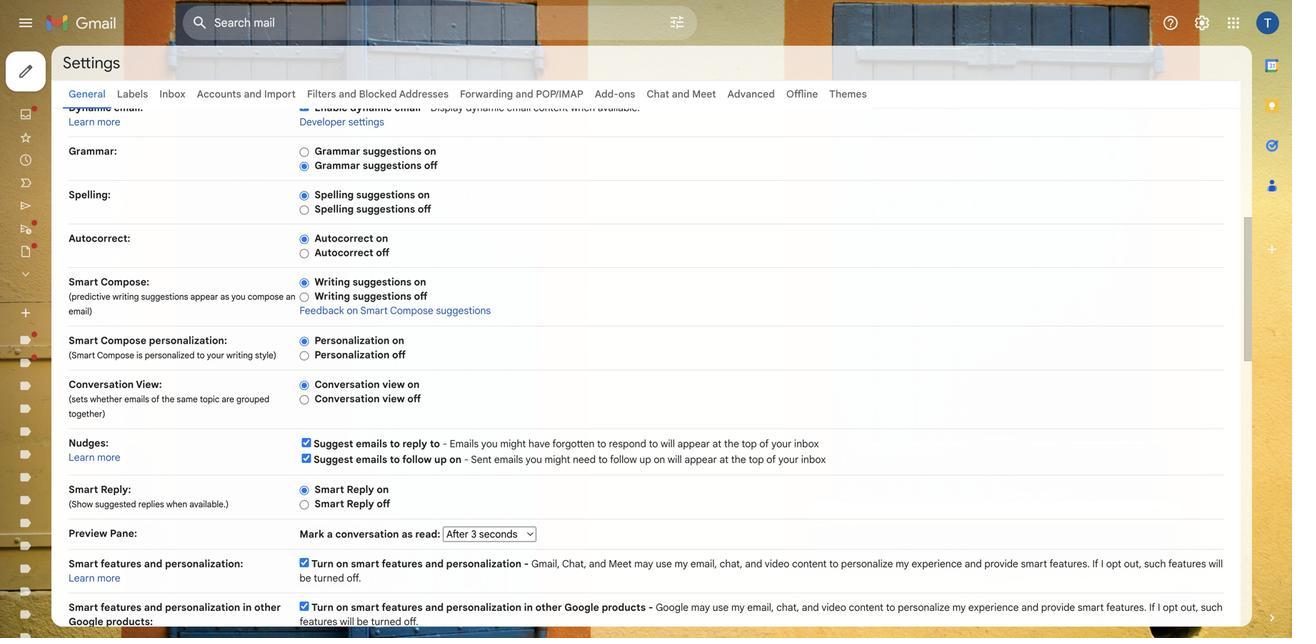 Task type: locate. For each thing, give the bounding box(es) containing it.
view:
[[136, 378, 162, 391]]

a
[[327, 528, 333, 540]]

compose
[[390, 304, 434, 317], [101, 334, 146, 347], [97, 350, 134, 361]]

reply down smart reply on
[[347, 498, 374, 510]]

0 vertical spatial writing
[[315, 276, 350, 288]]

1 vertical spatial autocorrect
[[315, 246, 374, 259]]

0 horizontal spatial might
[[500, 438, 526, 450]]

smart for smart compose: (predictive writing suggestions appear as you compose an email)
[[69, 276, 98, 288]]

suggested
[[95, 499, 136, 510]]

personalization:
[[149, 334, 227, 347], [165, 558, 243, 570]]

chat, up google may use my email, chat, and video content to personalize my experience and provide smart features. if i opt out, such features will be turned off.
[[720, 558, 743, 570]]

email down addresses
[[395, 101, 421, 114]]

off up mark a conversation as read:
[[377, 498, 390, 510]]

learn more link for features
[[69, 572, 121, 584]]

meet right chat
[[692, 88, 716, 100]]

smart
[[69, 276, 98, 288], [360, 304, 388, 317], [69, 334, 98, 347], [69, 483, 98, 496], [315, 483, 344, 496], [315, 498, 344, 510], [69, 558, 98, 570], [69, 601, 98, 614]]

1 horizontal spatial experience
[[969, 601, 1019, 614]]

1 horizontal spatial in
[[524, 601, 533, 614]]

dynamic down forwarding
[[466, 101, 504, 114]]

suggestions for writing suggestions on
[[353, 276, 412, 288]]

1 horizontal spatial google
[[565, 601, 599, 614]]

1 horizontal spatial off.
[[404, 615, 418, 628]]

0 vertical spatial of
[[151, 394, 159, 405]]

might left have
[[500, 438, 526, 450]]

view
[[382, 378, 405, 391], [382, 393, 405, 405]]

chat,
[[720, 558, 743, 570], [777, 601, 799, 614]]

chat and meet link
[[647, 88, 716, 100]]

1 reply from the top
[[347, 483, 374, 496]]

when down pop/imap
[[571, 101, 595, 114]]

1 horizontal spatial video
[[822, 601, 847, 614]]

smart inside smart reply: (show suggested replies when available.)
[[69, 483, 98, 496]]

2 spelling from the top
[[315, 203, 354, 215]]

conversation for conversation view on
[[315, 378, 380, 391]]

learn down preview at the left bottom
[[69, 572, 95, 584]]

0 vertical spatial personalization
[[315, 334, 390, 347]]

learn more link for email:
[[69, 116, 121, 128]]

follow
[[402, 453, 432, 466], [610, 453, 637, 466]]

inbox
[[794, 438, 819, 450], [801, 453, 826, 466]]

filters and blocked addresses
[[307, 88, 449, 100]]

1 vertical spatial may
[[691, 601, 710, 614]]

content inside enable dynamic email - display dynamic email content when available. developer settings
[[534, 101, 568, 114]]

1 personalization from the top
[[315, 334, 390, 347]]

off for conversation view on
[[407, 393, 421, 405]]

2 up from the left
[[640, 453, 651, 466]]

when right the replies
[[166, 499, 187, 510]]

0 horizontal spatial features.
[[1050, 558, 1090, 570]]

0 horizontal spatial email,
[[691, 558, 717, 570]]

advanced
[[728, 88, 775, 100]]

None checkbox
[[302, 438, 311, 447]]

1 vertical spatial the
[[724, 438, 739, 450]]

advanced search options image
[[663, 8, 692, 36]]

2 writing from the top
[[315, 290, 350, 303]]

0 horizontal spatial google
[[69, 615, 103, 628]]

your inside smart compose personalization: (smart compose is personalized to your writing style)
[[207, 350, 224, 361]]

i inside gmail, chat, and meet may use my email, chat, and video content to personalize my experience and provide smart features. if i opt out, such features will be turned off.
[[1101, 558, 1104, 570]]

writing inside smart compose: (predictive writing suggestions appear as you compose an email)
[[113, 291, 139, 302]]

you up sent
[[481, 438, 498, 450]]

2 vertical spatial learn
[[69, 572, 95, 584]]

1 vertical spatial more
[[97, 451, 121, 464]]

1 horizontal spatial out,
[[1181, 601, 1199, 614]]

follow down the reply
[[402, 453, 432, 466]]

0 vertical spatial chat,
[[720, 558, 743, 570]]

1 vertical spatial personalize
[[898, 601, 950, 614]]

writing inside smart compose personalization: (smart compose is personalized to your writing style)
[[226, 350, 253, 361]]

1 vertical spatial turn
[[311, 601, 334, 614]]

Search mail text field
[[214, 16, 629, 30]]

and inside smart features and personalization in other google products:
[[144, 601, 162, 614]]

need
[[573, 453, 596, 466]]

autocorrect off
[[315, 246, 390, 259]]

compose left is
[[97, 350, 134, 361]]

1 horizontal spatial such
[[1201, 601, 1223, 614]]

learn more link for learn
[[69, 451, 121, 464]]

0 vertical spatial use
[[656, 558, 672, 570]]

dynamic up 'settings'
[[350, 101, 392, 114]]

spelling
[[315, 189, 354, 201], [315, 203, 354, 215]]

1 suggest from the top
[[314, 438, 353, 450]]

None search field
[[183, 6, 697, 40]]

i inside google may use my email, chat, and video content to personalize my experience and provide smart features. if i opt out, such features will be turned off.
[[1158, 601, 1161, 614]]

1 horizontal spatial follow
[[610, 453, 637, 466]]

- down addresses
[[423, 101, 428, 114]]

topic
[[200, 394, 220, 405]]

0 vertical spatial top
[[742, 438, 757, 450]]

off down personalization on
[[392, 349, 406, 361]]

1 horizontal spatial use
[[713, 601, 729, 614]]

2 dynamic from the left
[[466, 101, 504, 114]]

spelling right spelling suggestions off option
[[315, 203, 354, 215]]

0 horizontal spatial opt
[[1106, 558, 1122, 570]]

you inside smart compose: (predictive writing suggestions appear as you compose an email)
[[231, 291, 246, 302]]

forgotten
[[553, 438, 595, 450]]

Spelling suggestions on radio
[[300, 190, 309, 201]]

1 horizontal spatial content
[[792, 558, 827, 570]]

1 vertical spatial email,
[[747, 601, 774, 614]]

pop/imap
[[536, 88, 584, 100]]

0 vertical spatial such
[[1145, 558, 1166, 570]]

off. inside google may use my email, chat, and video content to personalize my experience and provide smart features. if i opt out, such features will be turned off.
[[404, 615, 418, 628]]

up left sent
[[434, 453, 447, 466]]

support image
[[1162, 14, 1180, 31]]

2 vertical spatial your
[[779, 453, 799, 466]]

personalization: up smart features and personalization in other google products:
[[165, 558, 243, 570]]

at
[[713, 438, 722, 450], [720, 453, 729, 466]]

read:
[[415, 528, 440, 540]]

video
[[765, 558, 790, 570], [822, 601, 847, 614]]

- right products on the bottom left of page
[[649, 601, 653, 614]]

1 vertical spatial view
[[382, 393, 405, 405]]

2 grammar from the top
[[315, 159, 360, 172]]

0 horizontal spatial out,
[[1124, 558, 1142, 570]]

turn for turn on smart features and personalization -
[[311, 558, 334, 570]]

gmail image
[[46, 9, 124, 37]]

off for writing suggestions on
[[414, 290, 428, 303]]

experience
[[912, 558, 962, 570], [969, 601, 1019, 614]]

2 view from the top
[[382, 393, 405, 405]]

2 learn from the top
[[69, 451, 95, 464]]

0 vertical spatial provide
[[985, 558, 1019, 570]]

more down nudges:
[[97, 451, 121, 464]]

1 view from the top
[[382, 378, 405, 391]]

as left the read:
[[402, 528, 413, 540]]

writing left style) on the bottom of page
[[226, 350, 253, 361]]

compose up is
[[101, 334, 146, 347]]

1 grammar from the top
[[315, 145, 360, 158]]

2 suggest from the top
[[314, 453, 353, 466]]

1 vertical spatial personalization:
[[165, 558, 243, 570]]

suggest emails to reply to - emails you might have forgotten to respond to will appear at the top of your inbox
[[314, 438, 819, 450]]

learn more link down nudges:
[[69, 451, 121, 464]]

chat, inside gmail, chat, and meet may use my email, chat, and video content to personalize my experience and provide smart features. if i opt out, such features will be turned off.
[[720, 558, 743, 570]]

2 email from the left
[[507, 101, 531, 114]]

off down grammar suggestions on
[[424, 159, 438, 172]]

3 learn more link from the top
[[69, 572, 121, 584]]

google inside google may use my email, chat, and video content to personalize my experience and provide smart features. if i opt out, such features will be turned off.
[[656, 601, 689, 614]]

0 vertical spatial the
[[162, 394, 175, 405]]

off up "writing suggestions on"
[[376, 246, 390, 259]]

preview
[[69, 527, 107, 540]]

video inside gmail, chat, and meet may use my email, chat, and video content to personalize my experience and provide smart features. if i opt out, such features will be turned off.
[[765, 558, 790, 570]]

personalization for personalization off
[[315, 349, 390, 361]]

suggestions
[[363, 145, 422, 158], [363, 159, 422, 172], [356, 189, 415, 201], [356, 203, 415, 215], [353, 276, 412, 288], [353, 290, 412, 303], [141, 291, 188, 302], [436, 304, 491, 317]]

0 vertical spatial off.
[[347, 572, 361, 584]]

0 horizontal spatial turned
[[314, 572, 344, 584]]

offline link
[[787, 88, 818, 100]]

conversation for conversation view: (sets whether emails of the same topic are grouped together)
[[69, 378, 134, 391]]

2 vertical spatial the
[[731, 453, 746, 466]]

1 vertical spatial grammar
[[315, 159, 360, 172]]

meet up products on the bottom left of page
[[609, 558, 632, 570]]

1 vertical spatial personalization
[[315, 349, 390, 361]]

learn inside smart features and personalization: learn more
[[69, 572, 95, 584]]

1 vertical spatial be
[[357, 615, 369, 628]]

features inside google may use my email, chat, and video content to personalize my experience and provide smart features. if i opt out, such features will be turned off.
[[300, 615, 337, 628]]

view up conversation view off
[[382, 378, 405, 391]]

add-
[[595, 88, 619, 100]]

- left emails
[[443, 438, 447, 450]]

Spelling suggestions off radio
[[300, 205, 309, 215]]

follow down respond
[[610, 453, 637, 466]]

opt inside google may use my email, chat, and video content to personalize my experience and provide smart features. if i opt out, such features will be turned off.
[[1163, 601, 1178, 614]]

writing down the compose: on the left
[[113, 291, 139, 302]]

1 vertical spatial features.
[[1107, 601, 1147, 614]]

use
[[656, 558, 672, 570], [713, 601, 729, 614]]

you left compose
[[231, 291, 246, 302]]

0 vertical spatial spelling
[[315, 189, 354, 201]]

1 horizontal spatial personalize
[[898, 601, 950, 614]]

0 vertical spatial view
[[382, 378, 405, 391]]

personalization: up personalized
[[149, 334, 227, 347]]

experience inside gmail, chat, and meet may use my email, chat, and video content to personalize my experience and provide smart features. if i opt out, such features will be turned off.
[[912, 558, 962, 570]]

1 writing from the top
[[315, 276, 350, 288]]

in inside smart features and personalization in other google products:
[[243, 601, 252, 614]]

off for grammar suggestions on
[[424, 159, 438, 172]]

0 horizontal spatial if
[[1093, 558, 1099, 570]]

off up feedback on smart compose suggestions link
[[414, 290, 428, 303]]

google left products on the bottom left of page
[[565, 601, 599, 614]]

conversation up whether
[[69, 378, 134, 391]]

personalization on
[[315, 334, 404, 347]]

1 horizontal spatial when
[[571, 101, 595, 114]]

reply for off
[[347, 498, 374, 510]]

opt
[[1106, 558, 1122, 570], [1163, 601, 1178, 614]]

up down respond
[[640, 453, 651, 466]]

to
[[197, 350, 205, 361], [390, 438, 400, 450], [430, 438, 440, 450], [597, 438, 606, 450], [649, 438, 658, 450], [390, 453, 400, 466], [599, 453, 608, 466], [829, 558, 839, 570], [886, 601, 895, 614]]

grammar down developer settings link
[[315, 145, 360, 158]]

0 vertical spatial i
[[1101, 558, 1104, 570]]

conversation
[[335, 528, 399, 540]]

0 horizontal spatial up
[[434, 453, 447, 466]]

out, inside google may use my email, chat, and video content to personalize my experience and provide smart features. if i opt out, such features will be turned off.
[[1181, 601, 1199, 614]]

0 vertical spatial content
[[534, 101, 568, 114]]

1 vertical spatial content
[[792, 558, 827, 570]]

of
[[151, 394, 159, 405], [760, 438, 769, 450], [767, 453, 776, 466]]

1 horizontal spatial writing
[[226, 350, 253, 361]]

as left compose
[[220, 291, 229, 302]]

writing up feedback
[[315, 290, 350, 303]]

off up the reply
[[407, 393, 421, 405]]

writing for writing suggestions on
[[315, 276, 350, 288]]

email down the forwarding and pop/imap
[[507, 101, 531, 114]]

autocorrect:
[[69, 232, 130, 245]]

3 learn from the top
[[69, 572, 95, 584]]

personalization: inside smart compose personalization: (smart compose is personalized to your writing style)
[[149, 334, 227, 347]]

google left products: on the left bottom
[[69, 615, 103, 628]]

emails left the reply
[[356, 438, 387, 450]]

learn more link down preview at the left bottom
[[69, 572, 121, 584]]

autocorrect for autocorrect on
[[315, 232, 374, 245]]

whether
[[90, 394, 122, 405]]

1 horizontal spatial chat,
[[777, 601, 799, 614]]

1 horizontal spatial you
[[481, 438, 498, 450]]

learn inside 'nudges: learn more'
[[69, 451, 95, 464]]

1 learn from the top
[[69, 116, 95, 128]]

0 vertical spatial opt
[[1106, 558, 1122, 570]]

1 vertical spatial opt
[[1163, 601, 1178, 614]]

grammar
[[315, 145, 360, 158], [315, 159, 360, 172]]

conversation down conversation view on
[[315, 393, 380, 405]]

meet
[[692, 88, 716, 100], [609, 558, 632, 570]]

0 vertical spatial you
[[231, 291, 246, 302]]

0 vertical spatial turned
[[314, 572, 344, 584]]

more down the preview pane:
[[97, 572, 121, 584]]

2 autocorrect from the top
[[315, 246, 374, 259]]

1 other from the left
[[254, 601, 281, 614]]

conversation inside conversation view: (sets whether emails of the same topic are grouped together)
[[69, 378, 134, 391]]

0 vertical spatial video
[[765, 558, 790, 570]]

0 horizontal spatial email
[[395, 101, 421, 114]]

spelling:
[[69, 189, 111, 201]]

suggestions for spelling suggestions on
[[356, 189, 415, 201]]

smart inside smart features and personalization in other google products:
[[69, 601, 98, 614]]

0 horizontal spatial dynamic
[[350, 101, 392, 114]]

may inside gmail, chat, and meet may use my email, chat, and video content to personalize my experience and provide smart features. if i opt out, such features will be turned off.
[[635, 558, 653, 570]]

and inside smart features and personalization: learn more
[[144, 558, 162, 570]]

0 horizontal spatial as
[[220, 291, 229, 302]]

when inside enable dynamic email - display dynamic email content when available. developer settings
[[571, 101, 595, 114]]

0 vertical spatial autocorrect
[[315, 232, 374, 245]]

an
[[286, 291, 296, 302]]

tab list
[[1252, 46, 1292, 587]]

smart inside smart compose personalization: (smart compose is personalized to your writing style)
[[69, 334, 98, 347]]

0 vertical spatial your
[[207, 350, 224, 361]]

2 more from the top
[[97, 451, 121, 464]]

writing
[[315, 276, 350, 288], [315, 290, 350, 303]]

if
[[1093, 558, 1099, 570], [1150, 601, 1156, 614]]

as
[[220, 291, 229, 302], [402, 528, 413, 540]]

may down gmail, chat, and meet may use my email, chat, and video content to personalize my experience and provide smart features. if i opt out, such features will be turned off.
[[691, 601, 710, 614]]

suggestions for spelling suggestions off
[[356, 203, 415, 215]]

other
[[254, 601, 281, 614], [536, 601, 562, 614]]

on
[[424, 145, 436, 158], [418, 189, 430, 201], [376, 232, 388, 245], [414, 276, 426, 288], [347, 304, 358, 317], [392, 334, 404, 347], [407, 378, 420, 391], [449, 453, 462, 466], [654, 453, 665, 466], [377, 483, 389, 496], [336, 558, 348, 570], [336, 601, 348, 614]]

spelling right spelling suggestions on option
[[315, 189, 354, 201]]

appear
[[190, 291, 218, 302], [678, 438, 710, 450], [685, 453, 717, 466]]

Writing suggestions off radio
[[300, 292, 309, 302]]

may up products on the bottom left of page
[[635, 558, 653, 570]]

you down have
[[526, 453, 542, 466]]

1 vertical spatial might
[[545, 453, 570, 466]]

1 horizontal spatial may
[[691, 601, 710, 614]]

0 horizontal spatial video
[[765, 558, 790, 570]]

0 horizontal spatial writing
[[113, 291, 139, 302]]

google
[[565, 601, 599, 614], [656, 601, 689, 614], [69, 615, 103, 628]]

personalize inside gmail, chat, and meet may use my email, chat, and video content to personalize my experience and provide smart features. if i opt out, such features will be turned off.
[[841, 558, 893, 570]]

more inside dynamic email: learn more
[[97, 116, 121, 128]]

1 vertical spatial out,
[[1181, 601, 1199, 614]]

0 horizontal spatial content
[[534, 101, 568, 114]]

3 more from the top
[[97, 572, 121, 584]]

filters and blocked addresses link
[[307, 88, 449, 100]]

features.
[[1050, 558, 1090, 570], [1107, 601, 1147, 614]]

settings
[[63, 53, 120, 73]]

such inside gmail, chat, and meet may use my email, chat, and video content to personalize my experience and provide smart features. if i opt out, such features will be turned off.
[[1145, 558, 1166, 570]]

chat
[[647, 88, 669, 100]]

learn down nudges:
[[69, 451, 95, 464]]

feedback on smart compose suggestions link
[[300, 304, 491, 317]]

as inside smart compose: (predictive writing suggestions appear as you compose an email)
[[220, 291, 229, 302]]

0 vertical spatial if
[[1093, 558, 1099, 570]]

off. down conversation
[[347, 572, 361, 584]]

smart compose personalization: (smart compose is personalized to your writing style)
[[69, 334, 277, 361]]

0 horizontal spatial in
[[243, 601, 252, 614]]

1 turn from the top
[[311, 558, 334, 570]]

main menu image
[[17, 14, 34, 31]]

1 autocorrect from the top
[[315, 232, 374, 245]]

be
[[300, 572, 311, 584], [357, 615, 369, 628]]

None checkbox
[[300, 102, 309, 111], [302, 454, 311, 463], [300, 558, 309, 567], [300, 602, 309, 611], [300, 102, 309, 111], [302, 454, 311, 463], [300, 558, 309, 567], [300, 602, 309, 611]]

2 learn more link from the top
[[69, 451, 121, 464]]

other inside smart features and personalization in other google products:
[[254, 601, 281, 614]]

1 horizontal spatial opt
[[1163, 601, 1178, 614]]

reply up smart reply off
[[347, 483, 374, 496]]

search mail image
[[187, 10, 213, 36]]

1 vertical spatial experience
[[969, 601, 1019, 614]]

enable
[[315, 101, 348, 114]]

1 vertical spatial i
[[1158, 601, 1161, 614]]

1 in from the left
[[243, 601, 252, 614]]

smart inside smart features and personalization: learn more
[[69, 558, 98, 570]]

your
[[207, 350, 224, 361], [772, 438, 792, 450], [779, 453, 799, 466]]

compose down writing suggestions off
[[390, 304, 434, 317]]

google right products on the bottom left of page
[[656, 601, 689, 614]]

suggest for suggest emails to follow up on - sent emails you might need to follow up on will appear at the top of your inbox
[[314, 453, 353, 466]]

1 vertical spatial writing
[[226, 350, 253, 361]]

Conversation view on radio
[[300, 380, 309, 391]]

smart inside google may use my email, chat, and video content to personalize my experience and provide smart features. if i opt out, such features will be turned off.
[[1078, 601, 1104, 614]]

will inside google may use my email, chat, and video content to personalize my experience and provide smart features. if i opt out, such features will be turned off.
[[340, 615, 354, 628]]

smart for smart reply: (show suggested replies when available.)
[[69, 483, 98, 496]]

1 learn more link from the top
[[69, 116, 121, 128]]

autocorrect up autocorrect off
[[315, 232, 374, 245]]

more inside smart features and personalization: learn more
[[97, 572, 121, 584]]

2 horizontal spatial google
[[656, 601, 689, 614]]

1 follow from the left
[[402, 453, 432, 466]]

turned down turn on smart features and personalization -
[[371, 615, 401, 628]]

2 reply from the top
[[347, 498, 374, 510]]

1 dynamic from the left
[[350, 101, 392, 114]]

smart for smart reply on
[[315, 483, 344, 496]]

off
[[424, 159, 438, 172], [418, 203, 431, 215], [376, 246, 390, 259], [414, 290, 428, 303], [392, 349, 406, 361], [407, 393, 421, 405], [377, 498, 390, 510]]

1 more from the top
[[97, 116, 121, 128]]

view down conversation view on
[[382, 393, 405, 405]]

0 vertical spatial when
[[571, 101, 595, 114]]

email, inside google may use my email, chat, and video content to personalize my experience and provide smart features. if i opt out, such features will be turned off.
[[747, 601, 774, 614]]

suggestions inside smart compose: (predictive writing suggestions appear as you compose an email)
[[141, 291, 188, 302]]

i
[[1101, 558, 1104, 570], [1158, 601, 1161, 614]]

reply:
[[101, 483, 131, 496]]

0 vertical spatial appear
[[190, 291, 218, 302]]

0 vertical spatial as
[[220, 291, 229, 302]]

1 horizontal spatial be
[[357, 615, 369, 628]]

1 spelling from the top
[[315, 189, 354, 201]]

2 personalization from the top
[[315, 349, 390, 361]]

personalization up personalization off
[[315, 334, 390, 347]]

navigation
[[0, 46, 171, 638]]

writing right "writing suggestions on" radio
[[315, 276, 350, 288]]

emails down 'view:'
[[124, 394, 149, 405]]

1 vertical spatial chat,
[[777, 601, 799, 614]]

1 vertical spatial of
[[760, 438, 769, 450]]

writing suggestions off
[[315, 290, 428, 303]]

0 horizontal spatial follow
[[402, 453, 432, 466]]

autocorrect down autocorrect on
[[315, 246, 374, 259]]

more down dynamic
[[97, 116, 121, 128]]

features inside smart features and personalization: learn more
[[101, 558, 141, 570]]

0 horizontal spatial may
[[635, 558, 653, 570]]

grammar for grammar suggestions on
[[315, 145, 360, 158]]

2 other from the left
[[536, 601, 562, 614]]

0 horizontal spatial use
[[656, 558, 672, 570]]

personalization down personalization on
[[315, 349, 390, 361]]

learn more link down dynamic
[[69, 116, 121, 128]]

conversation up conversation view off
[[315, 378, 380, 391]]

view for off
[[382, 393, 405, 405]]

0 vertical spatial may
[[635, 558, 653, 570]]

1 vertical spatial turned
[[371, 615, 401, 628]]

feedback on smart compose suggestions
[[300, 304, 491, 317]]

1 vertical spatial use
[[713, 601, 729, 614]]

feedback
[[300, 304, 344, 317]]

1 vertical spatial video
[[822, 601, 847, 614]]

writing
[[113, 291, 139, 302], [226, 350, 253, 361]]

reply
[[347, 483, 374, 496], [347, 498, 374, 510]]

email,
[[691, 558, 717, 570], [747, 601, 774, 614]]

- left gmail,
[[524, 558, 529, 570]]

might down suggest emails to reply to - emails you might have forgotten to respond to will appear at the top of your inbox
[[545, 453, 570, 466]]

conversation view on
[[315, 378, 420, 391]]

chat, down gmail, chat, and meet may use my email, chat, and video content to personalize my experience and provide smart features. if i opt out, such features will be turned off.
[[777, 601, 799, 614]]

1 vertical spatial inbox
[[801, 453, 826, 466]]

0 horizontal spatial be
[[300, 572, 311, 584]]

provide inside google may use my email, chat, and video content to personalize my experience and provide smart features. if i opt out, such features will be turned off.
[[1041, 601, 1075, 614]]

off down spelling suggestions on
[[418, 203, 431, 215]]

smart inside smart compose: (predictive writing suggestions appear as you compose an email)
[[69, 276, 98, 288]]

learn down dynamic
[[69, 116, 95, 128]]

off. down turn on smart features and personalization -
[[404, 615, 418, 628]]

smart reply off
[[315, 498, 390, 510]]

1 horizontal spatial features.
[[1107, 601, 1147, 614]]

up
[[434, 453, 447, 466], [640, 453, 651, 466]]

turned down a
[[314, 572, 344, 584]]

emails inside conversation view: (sets whether emails of the same topic are grouped together)
[[124, 394, 149, 405]]

features. inside gmail, chat, and meet may use my email, chat, and video content to personalize my experience and provide smart features. if i opt out, such features will be turned off.
[[1050, 558, 1090, 570]]

grammar right grammar suggestions off radio
[[315, 159, 360, 172]]

suggest for suggest emails to reply to - emails you might have forgotten to respond to will appear at the top of your inbox
[[314, 438, 353, 450]]

content
[[534, 101, 568, 114], [792, 558, 827, 570], [849, 601, 884, 614]]

email)
[[69, 306, 92, 317]]

1 vertical spatial top
[[749, 453, 764, 466]]

0 vertical spatial inbox
[[794, 438, 819, 450]]

2 turn from the top
[[311, 601, 334, 614]]

1 vertical spatial suggest
[[314, 453, 353, 466]]

smart features and personalization: learn more
[[69, 558, 243, 584]]

of inside conversation view: (sets whether emails of the same topic are grouped together)
[[151, 394, 159, 405]]

replies
[[138, 499, 164, 510]]

smart for smart features and personalization: learn more
[[69, 558, 98, 570]]

labels
[[117, 88, 148, 100]]



Task type: describe. For each thing, give the bounding box(es) containing it.
(predictive
[[69, 291, 110, 302]]

provide inside gmail, chat, and meet may use my email, chat, and video content to personalize my experience and provide smart features. if i opt out, such features will be turned off.
[[985, 558, 1019, 570]]

experience inside google may use my email, chat, and video content to personalize my experience and provide smart features. if i opt out, such features will be turned off.
[[969, 601, 1019, 614]]

use inside gmail, chat, and meet may use my email, chat, and video content to personalize my experience and provide smart features. if i opt out, such features will be turned off.
[[656, 558, 672, 570]]

the inside conversation view: (sets whether emails of the same topic are grouped together)
[[162, 394, 175, 405]]

turned inside google may use my email, chat, and video content to personalize my experience and provide smart features. if i opt out, such features will be turned off.
[[371, 615, 401, 628]]

smart for smart features and personalization in other google products:
[[69, 601, 98, 614]]

reply
[[403, 438, 427, 450]]

emails
[[450, 438, 479, 450]]

preview pane:
[[69, 527, 137, 540]]

Personalization off radio
[[300, 350, 309, 361]]

settings image
[[1194, 14, 1211, 31]]

personalization for turn on smart features and personalization -
[[446, 558, 522, 570]]

dynamic
[[69, 101, 111, 114]]

gmail, chat, and meet may use my email, chat, and video content to personalize my experience and provide smart features. if i opt out, such features will be turned off.
[[300, 558, 1223, 584]]

email, inside gmail, chat, and meet may use my email, chat, and video content to personalize my experience and provide smart features. if i opt out, such features will be turned off.
[[691, 558, 717, 570]]

forwarding
[[460, 88, 513, 100]]

1 vertical spatial at
[[720, 453, 729, 466]]

view for on
[[382, 378, 405, 391]]

is
[[136, 350, 143, 361]]

conversation view: (sets whether emails of the same topic are grouped together)
[[69, 378, 270, 419]]

pane:
[[110, 527, 137, 540]]

chat,
[[562, 558, 587, 570]]

are
[[222, 394, 234, 405]]

reply for on
[[347, 483, 374, 496]]

nudges: learn more
[[69, 437, 121, 464]]

addresses
[[399, 88, 449, 100]]

together)
[[69, 409, 105, 419]]

personalization for personalization on
[[315, 334, 390, 347]]

Smart Reply on radio
[[300, 485, 309, 496]]

google may use my email, chat, and video content to personalize my experience and provide smart features. if i opt out, such features will be turned off.
[[300, 601, 1223, 628]]

labels link
[[117, 88, 148, 100]]

themes link
[[830, 88, 867, 100]]

developer
[[300, 116, 346, 128]]

mark a conversation as read:
[[300, 528, 443, 540]]

may inside google may use my email, chat, and video content to personalize my experience and provide smart features. if i opt out, such features will be turned off.
[[691, 601, 710, 614]]

opt inside gmail, chat, and meet may use my email, chat, and video content to personalize my experience and provide smart features. if i opt out, such features will be turned off.
[[1106, 558, 1122, 570]]

2 vertical spatial of
[[767, 453, 776, 466]]

2 vertical spatial compose
[[97, 350, 134, 361]]

1 vertical spatial your
[[772, 438, 792, 450]]

products
[[602, 601, 646, 614]]

gmail,
[[532, 558, 560, 570]]

smart for smart compose personalization: (smart compose is personalized to your writing style)
[[69, 334, 98, 347]]

Writing suggestions on radio
[[300, 277, 309, 288]]

off for smart reply on
[[377, 498, 390, 510]]

learn inside dynamic email: learn more
[[69, 116, 95, 128]]

add-ons
[[595, 88, 635, 100]]

personalization: inside smart features and personalization: learn more
[[165, 558, 243, 570]]

spelling suggestions on
[[315, 189, 430, 201]]

content inside google may use my email, chat, and video content to personalize my experience and provide smart features. if i opt out, such features will be turned off.
[[849, 601, 884, 614]]

you for emails
[[481, 438, 498, 450]]

import
[[264, 88, 296, 100]]

meet inside gmail, chat, and meet may use my email, chat, and video content to personalize my experience and provide smart features. if i opt out, such features will be turned off.
[[609, 558, 632, 570]]

0 vertical spatial might
[[500, 438, 526, 450]]

suggestions for grammar suggestions off
[[363, 159, 422, 172]]

smart inside gmail, chat, and meet may use my email, chat, and video content to personalize my experience and provide smart features. if i opt out, such features will be turned off.
[[1021, 558, 1047, 570]]

video inside google may use my email, chat, and video content to personalize my experience and provide smart features. if i opt out, such features will be turned off.
[[822, 601, 847, 614]]

accounts
[[197, 88, 241, 100]]

sent
[[471, 453, 492, 466]]

use inside google may use my email, chat, and video content to personalize my experience and provide smart features. if i opt out, such features will be turned off.
[[713, 601, 729, 614]]

will inside gmail, chat, and meet may use my email, chat, and video content to personalize my experience and provide smart features. if i opt out, such features will be turned off.
[[1209, 558, 1223, 570]]

such inside google may use my email, chat, and video content to personalize my experience and provide smart features. if i opt out, such features will be turned off.
[[1201, 601, 1223, 614]]

features inside gmail, chat, and meet may use my email, chat, and video content to personalize my experience and provide smart features. if i opt out, such features will be turned off.
[[1169, 558, 1206, 570]]

Smart Reply off radio
[[300, 499, 309, 510]]

developer settings link
[[300, 116, 384, 128]]

be inside gmail, chat, and meet may use my email, chat, and video content to personalize my experience and provide smart features. if i opt out, such features will be turned off.
[[300, 572, 311, 584]]

- left sent
[[464, 453, 469, 466]]

turn on smart features and personalization in other google products -
[[311, 601, 656, 614]]

turn on smart features and personalization -
[[311, 558, 532, 570]]

you for as
[[231, 291, 246, 302]]

add-ons link
[[595, 88, 635, 100]]

ons
[[619, 88, 635, 100]]

suggest emails to follow up on - sent emails you might need to follow up on will appear at the top of your inbox
[[314, 453, 826, 466]]

turn for turn on smart features and personalization in other google products -
[[311, 601, 334, 614]]

more inside 'nudges: learn more'
[[97, 451, 121, 464]]

conversation view off
[[315, 393, 421, 405]]

general link
[[69, 88, 106, 100]]

same
[[177, 394, 198, 405]]

0 vertical spatial at
[[713, 438, 722, 450]]

Autocorrect off radio
[[300, 248, 309, 259]]

1 horizontal spatial as
[[402, 528, 413, 540]]

to inside gmail, chat, and meet may use my email, chat, and video content to personalize my experience and provide smart features. if i opt out, such features will be turned off.
[[829, 558, 839, 570]]

available.)
[[189, 499, 229, 510]]

chat, inside google may use my email, chat, and video content to personalize my experience and provide smart features. if i opt out, such features will be turned off.
[[777, 601, 799, 614]]

writing suggestions on
[[315, 276, 426, 288]]

Personalization on radio
[[300, 336, 309, 347]]

if inside google may use my email, chat, and video content to personalize my experience and provide smart features. if i opt out, such features will be turned off.
[[1150, 601, 1156, 614]]

off. inside gmail, chat, and meet may use my email, chat, and video content to personalize my experience and provide smart features. if i opt out, such features will be turned off.
[[347, 572, 361, 584]]

autocorrect on
[[315, 232, 388, 245]]

available.
[[598, 101, 640, 114]]

content inside gmail, chat, and meet may use my email, chat, and video content to personalize my experience and provide smart features. if i opt out, such features will be turned off.
[[792, 558, 827, 570]]

inbox link
[[160, 88, 186, 100]]

smart for smart reply off
[[315, 498, 344, 510]]

compose
[[248, 291, 284, 302]]

writing for writing suggestions off
[[315, 290, 350, 303]]

chat and meet
[[647, 88, 716, 100]]

compose:
[[101, 276, 149, 288]]

products:
[[106, 615, 153, 628]]

accounts and import
[[197, 88, 296, 100]]

appear inside smart compose: (predictive writing suggestions appear as you compose an email)
[[190, 291, 218, 302]]

grammar for grammar suggestions off
[[315, 159, 360, 172]]

smart reply: (show suggested replies when available.)
[[69, 483, 229, 510]]

1 vertical spatial appear
[[678, 438, 710, 450]]

style)
[[255, 350, 277, 361]]

inbox
[[160, 88, 186, 100]]

emails right sent
[[494, 453, 523, 466]]

google inside smart features and personalization in other google products:
[[69, 615, 103, 628]]

nudges:
[[69, 437, 109, 449]]

when inside smart reply: (show suggested replies when available.)
[[166, 499, 187, 510]]

enable dynamic email - display dynamic email content when available. developer settings
[[300, 101, 640, 128]]

Autocorrect on radio
[[300, 234, 309, 245]]

display
[[431, 101, 463, 114]]

filters
[[307, 88, 336, 100]]

forwarding and pop/imap link
[[460, 88, 584, 100]]

spelling for spelling suggestions on
[[315, 189, 354, 201]]

personalization inside smart features and personalization in other google products:
[[165, 601, 240, 614]]

accounts and import link
[[197, 88, 296, 100]]

1 up from the left
[[434, 453, 447, 466]]

0 vertical spatial compose
[[390, 304, 434, 317]]

forwarding and pop/imap
[[460, 88, 584, 100]]

suggestions for grammar suggestions on
[[363, 145, 422, 158]]

mark
[[300, 528, 324, 540]]

emails up smart reply on
[[356, 453, 387, 466]]

(sets
[[69, 394, 88, 405]]

to inside smart compose personalization: (smart compose is personalized to your writing style)
[[197, 350, 205, 361]]

grammar:
[[69, 145, 117, 158]]

respond
[[609, 438, 646, 450]]

to inside google may use my email, chat, and video content to personalize my experience and provide smart features. if i opt out, such features will be turned off.
[[886, 601, 895, 614]]

suggestions for writing suggestions off
[[353, 290, 412, 303]]

2 horizontal spatial you
[[526, 453, 542, 466]]

personalize inside google may use my email, chat, and video content to personalize my experience and provide smart features. if i opt out, such features will be turned off.
[[898, 601, 950, 614]]

grammar suggestions off
[[315, 159, 438, 172]]

2 in from the left
[[524, 601, 533, 614]]

spelling suggestions off
[[315, 203, 431, 215]]

Grammar suggestions on radio
[[300, 147, 309, 157]]

2 vertical spatial appear
[[685, 453, 717, 466]]

blocked
[[359, 88, 397, 100]]

conversation for conversation view off
[[315, 393, 380, 405]]

Grammar suggestions off radio
[[300, 161, 309, 172]]

settings
[[348, 116, 384, 128]]

themes
[[830, 88, 867, 100]]

personalization for turn on smart features and personalization in other google products -
[[446, 601, 522, 614]]

Conversation view off radio
[[300, 394, 309, 405]]

out, inside gmail, chat, and meet may use my email, chat, and video content to personalize my experience and provide smart features. if i opt out, such features will be turned off.
[[1124, 558, 1142, 570]]

smart reply on
[[315, 483, 389, 496]]

- inside enable dynamic email - display dynamic email content when available. developer settings
[[423, 101, 428, 114]]

autocorrect for autocorrect off
[[315, 246, 374, 259]]

if inside gmail, chat, and meet may use my email, chat, and video content to personalize my experience and provide smart features. if i opt out, such features will be turned off.
[[1093, 558, 1099, 570]]

1 email from the left
[[395, 101, 421, 114]]

offline
[[787, 88, 818, 100]]

general
[[69, 88, 106, 100]]

spelling for spelling suggestions off
[[315, 203, 354, 215]]

0 vertical spatial meet
[[692, 88, 716, 100]]

1 vertical spatial compose
[[101, 334, 146, 347]]

be inside google may use my email, chat, and video content to personalize my experience and provide smart features. if i opt out, such features will be turned off.
[[357, 615, 369, 628]]

smart compose: (predictive writing suggestions appear as you compose an email)
[[69, 276, 296, 317]]

1 horizontal spatial might
[[545, 453, 570, 466]]

2 follow from the left
[[610, 453, 637, 466]]

features. inside google may use my email, chat, and video content to personalize my experience and provide smart features. if i opt out, such features will be turned off.
[[1107, 601, 1147, 614]]

smart features and personalization in other google products:
[[69, 601, 281, 628]]

personalization off
[[315, 349, 406, 361]]

turned inside gmail, chat, and meet may use my email, chat, and video content to personalize my experience and provide smart features. if i opt out, such features will be turned off.
[[314, 572, 344, 584]]

off for spelling suggestions on
[[418, 203, 431, 215]]

features inside smart features and personalization in other google products:
[[101, 601, 141, 614]]



Task type: vqa. For each thing, say whether or not it's contained in the screenshot.
third Draft from the top of the main content containing is:starred
no



